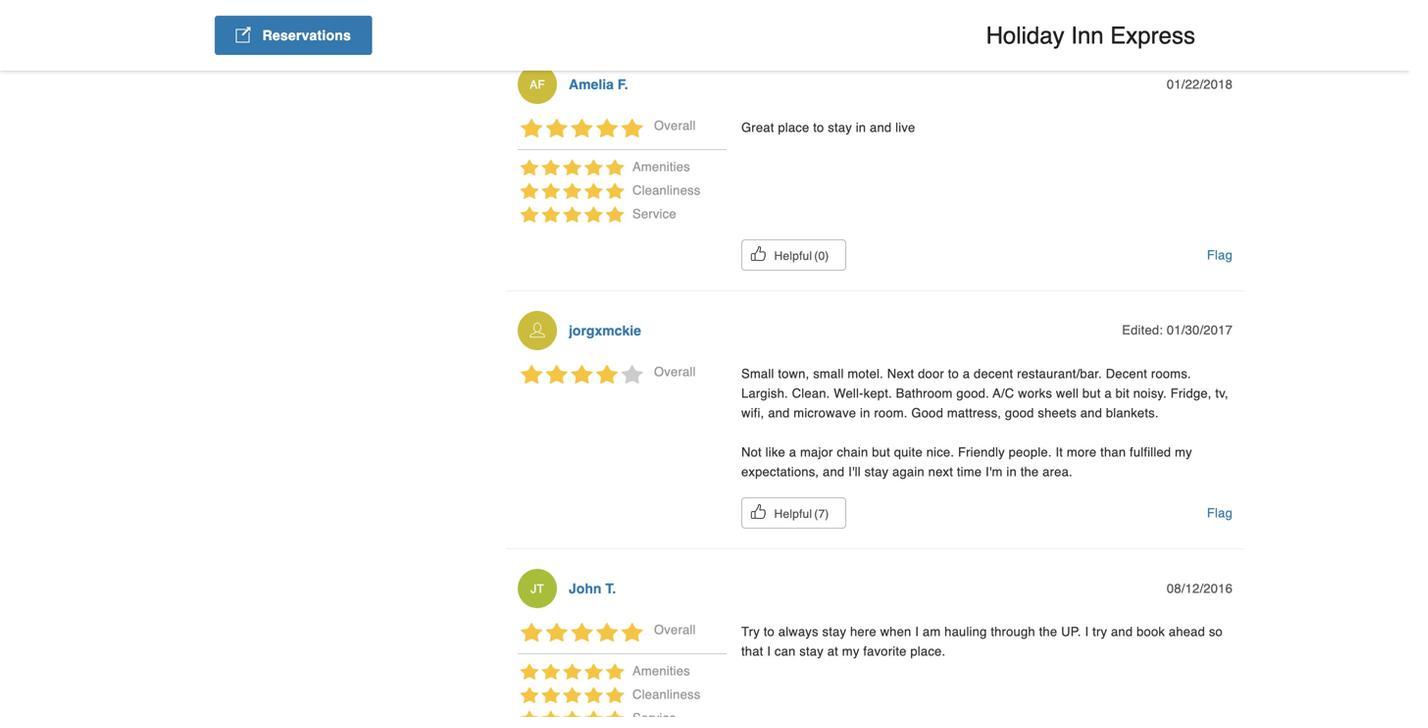 Task type: describe. For each thing, give the bounding box(es) containing it.
overall for john t.
[[654, 622, 696, 637]]

08/12/2016
[[1167, 581, 1233, 596]]

amelia f.
[[569, 76, 629, 92]]

the inside not like a major chain but quite nice.  friendly people.  it more than fulfilled my expectations, and i'll stay again next time i'm in the area.
[[1021, 464, 1039, 479]]

nice.
[[927, 445, 955, 460]]

so
[[1209, 624, 1223, 639]]

mattress,
[[948, 406, 1002, 420]]

am
[[923, 624, 941, 639]]

my inside not like a major chain but quite nice.  friendly people.  it more than fulfilled my expectations, and i'll stay again next time i'm in the area.
[[1175, 445, 1193, 460]]

jorgxmckie link
[[569, 323, 642, 338]]

noisy.
[[1134, 386, 1167, 401]]

in inside not like a major chain but quite nice.  friendly people.  it more than fulfilled my expectations, and i'll stay again next time i'm in the area.
[[1007, 464, 1017, 479]]

here
[[851, 624, 877, 639]]

small town, small motel.  next door to a decent restaurant/bar.  decent rooms. largish.  clean.  well-kept.  bathroom good.  a/c works well but a bit noisy.  fridge, tv, wifi, and microwave in room.  good mattress, good sheets and blankets.
[[742, 366, 1229, 420]]

always
[[779, 624, 819, 639]]

place.
[[911, 644, 946, 659]]

bathroom
[[896, 386, 953, 401]]

largish.
[[742, 386, 789, 401]]

through
[[991, 624, 1036, 639]]

reservations
[[263, 27, 351, 43]]

to inside small town, small motel.  next door to a decent restaurant/bar.  decent rooms. largish.  clean.  well-kept.  bathroom good.  a/c works well but a bit noisy.  fridge, tv, wifi, and microwave in room.  good mattress, good sheets and blankets.
[[948, 366, 959, 381]]

a/c
[[993, 386, 1015, 401]]

and down largish.
[[768, 406, 790, 420]]

like
[[766, 445, 786, 460]]

stay up at
[[823, 624, 847, 639]]

edited: 01/30/2017
[[1123, 323, 1233, 337]]

try to always stay here when i am hauling through the up.  i try and book ahead so that i can stay at my favorite place.
[[742, 624, 1223, 659]]

sheets
[[1038, 406, 1077, 420]]

flag link for (0)
[[1208, 239, 1233, 271]]

small
[[742, 366, 775, 381]]

try
[[1093, 624, 1108, 639]]

area.
[[1043, 464, 1073, 479]]

clean.
[[792, 386, 830, 401]]

the inside try to always stay here when i am hauling through the up.  i try and book ahead so that i can stay at my favorite place.
[[1040, 624, 1058, 639]]

a inside not like a major chain but quite nice.  friendly people.  it more than fulfilled my expectations, and i'll stay again next time i'm in the area.
[[789, 445, 797, 460]]

and left the live
[[870, 120, 892, 135]]

helpful (0)
[[775, 249, 829, 263]]

overall for jorgxmckie
[[654, 364, 696, 379]]

restaurant/bar.
[[1017, 366, 1103, 381]]

people.
[[1009, 445, 1052, 460]]

decent
[[974, 366, 1014, 381]]

reservations link
[[215, 16, 372, 55]]

when
[[881, 624, 912, 639]]

overall for amelia f.
[[654, 118, 696, 133]]

2 horizontal spatial i
[[1086, 624, 1089, 639]]

af
[[530, 78, 545, 92]]

my inside try to always stay here when i am hauling through the up.  i try and book ahead so that i can stay at my favorite place.
[[843, 644, 860, 659]]

(7)
[[814, 507, 829, 521]]

in inside small town, small motel.  next door to a decent restaurant/bar.  decent rooms. largish.  clean.  well-kept.  bathroom good.  a/c works well but a bit noisy.  fridge, tv, wifi, and microwave in room.  good mattress, good sheets and blankets.
[[860, 406, 871, 420]]

microwave
[[794, 406, 857, 420]]

1 horizontal spatial i
[[916, 624, 919, 639]]

to inside try to always stay here when i am hauling through the up.  i try and book ahead so that i can stay at my favorite place.
[[764, 624, 775, 639]]

john
[[569, 581, 602, 596]]

friendly
[[958, 445, 1005, 460]]

good
[[912, 406, 944, 420]]

helpful for helpful (7)
[[775, 507, 813, 521]]

(0)
[[814, 249, 829, 263]]

great place to stay in and live
[[742, 120, 916, 135]]

chain
[[837, 445, 869, 460]]

expectations,
[[742, 464, 819, 479]]

wifi,
[[742, 406, 765, 420]]

well-
[[834, 386, 864, 401]]

cleanliness for f.
[[633, 183, 701, 198]]

jorgxmckie
[[569, 323, 642, 338]]

f.
[[618, 76, 629, 92]]

good
[[1005, 406, 1035, 420]]

and inside try to always stay here when i am hauling through the up.  i try and book ahead so that i can stay at my favorite place.
[[1111, 624, 1133, 639]]

quite
[[894, 445, 923, 460]]

helpful for helpful (0)
[[775, 249, 813, 263]]

and inside not like a major chain but quite nice.  friendly people.  it more than fulfilled my expectations, and i'll stay again next time i'm in the area.
[[823, 464, 845, 479]]

door
[[918, 366, 945, 381]]

at
[[828, 644, 839, 659]]

0 horizontal spatial i
[[767, 644, 771, 659]]

it
[[1056, 445, 1064, 460]]

0 vertical spatial in
[[856, 120, 866, 135]]

cleanliness for t.
[[633, 687, 701, 702]]



Task type: locate. For each thing, give the bounding box(es) containing it.
2 horizontal spatial a
[[1105, 386, 1112, 401]]

the left up. at the right bottom
[[1040, 624, 1058, 639]]

1 horizontal spatial my
[[1175, 445, 1193, 460]]

1 vertical spatial in
[[860, 406, 871, 420]]

try
[[742, 624, 760, 639]]

and right sheets
[[1081, 406, 1103, 420]]

1 vertical spatial flag
[[1208, 506, 1233, 520]]

decent
[[1106, 366, 1148, 381]]

helpful left (0)
[[775, 249, 813, 263]]

but left quite
[[872, 445, 891, 460]]

stay
[[828, 120, 852, 135], [865, 464, 889, 479], [823, 624, 847, 639], [800, 644, 824, 659]]

flag link up 08/12/2016
[[1208, 497, 1233, 529]]

hauling
[[945, 624, 987, 639]]

more
[[1067, 445, 1097, 460]]

a
[[963, 366, 970, 381], [1105, 386, 1112, 401], [789, 445, 797, 460]]

up.
[[1062, 624, 1082, 639]]

town,
[[778, 366, 810, 381]]

1 vertical spatial cleanliness
[[633, 687, 701, 702]]

stay inside not like a major chain but quite nice.  friendly people.  it more than fulfilled my expectations, and i'll stay again next time i'm in the area.
[[865, 464, 889, 479]]

to right door
[[948, 366, 959, 381]]

my right at
[[843, 644, 860, 659]]

in down kept.
[[860, 406, 871, 420]]

cleanliness
[[633, 183, 701, 198], [633, 687, 701, 702]]

not like a major chain but quite nice.  friendly people.  it more than fulfilled my expectations, and i'll stay again next time i'm in the area.
[[742, 445, 1193, 479]]

1 helpful from the top
[[775, 249, 813, 263]]

2 horizontal spatial to
[[948, 366, 959, 381]]

and
[[870, 120, 892, 135], [768, 406, 790, 420], [1081, 406, 1103, 420], [823, 464, 845, 479], [1111, 624, 1133, 639]]

0 vertical spatial my
[[1175, 445, 1193, 460]]

not
[[742, 445, 762, 460]]

holiday
[[986, 22, 1065, 49]]

amenities for amelia f.
[[633, 159, 691, 174]]

helpful (7)
[[775, 507, 829, 521]]

again
[[893, 464, 925, 479]]

2 flag link from the top
[[1208, 497, 1233, 529]]

1 flag from the top
[[1208, 248, 1233, 262]]

blankets.
[[1106, 406, 1159, 420]]

to right "try"
[[764, 624, 775, 639]]

flag up edited: 01/30/2017
[[1208, 248, 1233, 262]]

and right try
[[1111, 624, 1133, 639]]

0 vertical spatial the
[[1021, 464, 1039, 479]]

the down the people.
[[1021, 464, 1039, 479]]

helpful left (7)
[[775, 507, 813, 521]]

i'm
[[986, 464, 1003, 479]]

1 horizontal spatial to
[[813, 120, 825, 135]]

that
[[742, 644, 764, 659]]

john t.
[[569, 581, 616, 596]]

place
[[778, 120, 810, 135]]

inn
[[1072, 22, 1104, 49]]

i left am
[[916, 624, 919, 639]]

small
[[813, 366, 844, 381]]

than
[[1101, 445, 1126, 460]]

0 vertical spatial a
[[963, 366, 970, 381]]

major
[[801, 445, 833, 460]]

2 overall from the top
[[654, 364, 696, 379]]

amelia f. link
[[569, 76, 629, 92]]

bit
[[1116, 386, 1130, 401]]

ahead
[[1169, 624, 1206, 639]]

a right like
[[789, 445, 797, 460]]

next
[[929, 464, 954, 479]]

i left try
[[1086, 624, 1089, 639]]

service
[[633, 206, 677, 221]]

works
[[1018, 386, 1053, 401]]

1 overall from the top
[[654, 118, 696, 133]]

stay left at
[[800, 644, 824, 659]]

in
[[856, 120, 866, 135], [860, 406, 871, 420], [1007, 464, 1017, 479]]

1 vertical spatial the
[[1040, 624, 1058, 639]]

0 vertical spatial helpful
[[775, 249, 813, 263]]

amelia
[[569, 76, 614, 92]]

1 vertical spatial a
[[1105, 386, 1112, 401]]

01/22/2018
[[1167, 77, 1233, 92]]

well
[[1056, 386, 1079, 401]]

in right i'm
[[1007, 464, 1017, 479]]

flag
[[1208, 248, 1233, 262], [1208, 506, 1233, 520]]

amenities
[[633, 159, 691, 174], [633, 664, 691, 678]]

book
[[1137, 624, 1166, 639]]

flag link up edited: 01/30/2017
[[1208, 239, 1233, 271]]

flag link for (7)
[[1208, 497, 1233, 529]]

0 horizontal spatial but
[[872, 445, 891, 460]]

1 vertical spatial overall
[[654, 364, 696, 379]]

0 vertical spatial amenities
[[633, 159, 691, 174]]

fridge,
[[1171, 386, 1212, 401]]

i'll
[[849, 464, 861, 479]]

1 vertical spatial my
[[843, 644, 860, 659]]

0 vertical spatial flag
[[1208, 248, 1233, 262]]

favorite
[[864, 644, 907, 659]]

1 flag link from the top
[[1208, 239, 1233, 271]]

0 vertical spatial overall
[[654, 118, 696, 133]]

1 vertical spatial but
[[872, 445, 891, 460]]

flag up 08/12/2016
[[1208, 506, 1233, 520]]

but
[[1083, 386, 1101, 401], [872, 445, 891, 460]]

live
[[896, 120, 916, 135]]

2 amenities from the top
[[633, 664, 691, 678]]

but right well in the bottom right of the page
[[1083, 386, 1101, 401]]

stay right place
[[828, 120, 852, 135]]

1 horizontal spatial but
[[1083, 386, 1101, 401]]

good.
[[957, 386, 990, 401]]

2 vertical spatial overall
[[654, 622, 696, 637]]

flag for helpful (0)
[[1208, 248, 1233, 262]]

0 horizontal spatial my
[[843, 644, 860, 659]]

kept.
[[864, 386, 893, 401]]

motel.
[[848, 366, 884, 381]]

1 vertical spatial flag link
[[1208, 497, 1233, 529]]

1 vertical spatial to
[[948, 366, 959, 381]]

rooms.
[[1152, 366, 1192, 381]]

room.
[[874, 406, 908, 420]]

to
[[813, 120, 825, 135], [948, 366, 959, 381], [764, 624, 775, 639]]

1 cleanliness from the top
[[633, 183, 701, 198]]

2 vertical spatial in
[[1007, 464, 1017, 479]]

time
[[957, 464, 982, 479]]

2 helpful from the top
[[775, 507, 813, 521]]

my right fulfilled
[[1175, 445, 1193, 460]]

overall left small
[[654, 364, 696, 379]]

2 vertical spatial a
[[789, 445, 797, 460]]

flag for helpful (7)
[[1208, 506, 1233, 520]]

0 horizontal spatial to
[[764, 624, 775, 639]]

overall left great
[[654, 118, 696, 133]]

to right place
[[813, 120, 825, 135]]

0 vertical spatial cleanliness
[[633, 183, 701, 198]]

amenities for john t.
[[633, 664, 691, 678]]

my
[[1175, 445, 1193, 460], [843, 644, 860, 659]]

1 vertical spatial helpful
[[775, 507, 813, 521]]

stay right i'll on the bottom of the page
[[865, 464, 889, 479]]

next
[[888, 366, 915, 381]]

a left bit
[[1105, 386, 1112, 401]]

but inside not like a major chain but quite nice.  friendly people.  it more than fulfilled my expectations, and i'll stay again next time i'm in the area.
[[872, 445, 891, 460]]

can
[[775, 644, 796, 659]]

2 vertical spatial to
[[764, 624, 775, 639]]

overall left "try"
[[654, 622, 696, 637]]

i left can
[[767, 644, 771, 659]]

1 horizontal spatial a
[[963, 366, 970, 381]]

john t. link
[[569, 581, 616, 596]]

1 amenities from the top
[[633, 159, 691, 174]]

helpful
[[775, 249, 813, 263], [775, 507, 813, 521]]

holiday inn express
[[986, 22, 1196, 49]]

3 overall from the top
[[654, 622, 696, 637]]

the
[[1021, 464, 1039, 479], [1040, 624, 1058, 639]]

0 horizontal spatial a
[[789, 445, 797, 460]]

in left the live
[[856, 120, 866, 135]]

0 vertical spatial to
[[813, 120, 825, 135]]

2 cleanliness from the top
[[633, 687, 701, 702]]

flag link
[[1208, 239, 1233, 271], [1208, 497, 1233, 529]]

fulfilled
[[1130, 445, 1172, 460]]

but inside small town, small motel.  next door to a decent restaurant/bar.  decent rooms. largish.  clean.  well-kept.  bathroom good.  a/c works well but a bit noisy.  fridge, tv, wifi, and microwave in room.  good mattress, good sheets and blankets.
[[1083, 386, 1101, 401]]

1 vertical spatial amenities
[[633, 664, 691, 678]]

express
[[1111, 22, 1196, 49]]

i
[[916, 624, 919, 639], [1086, 624, 1089, 639], [767, 644, 771, 659]]

2 flag from the top
[[1208, 506, 1233, 520]]

jt
[[531, 582, 544, 596]]

0 vertical spatial but
[[1083, 386, 1101, 401]]

0 vertical spatial flag link
[[1208, 239, 1233, 271]]

t.
[[606, 581, 616, 596]]

tv,
[[1216, 386, 1229, 401]]

a up good. on the right
[[963, 366, 970, 381]]

great
[[742, 120, 775, 135]]

and left i'll on the bottom of the page
[[823, 464, 845, 479]]

overall
[[654, 118, 696, 133], [654, 364, 696, 379], [654, 622, 696, 637]]



Task type: vqa. For each thing, say whether or not it's contained in the screenshot.
Where? TEXT BOX
no



